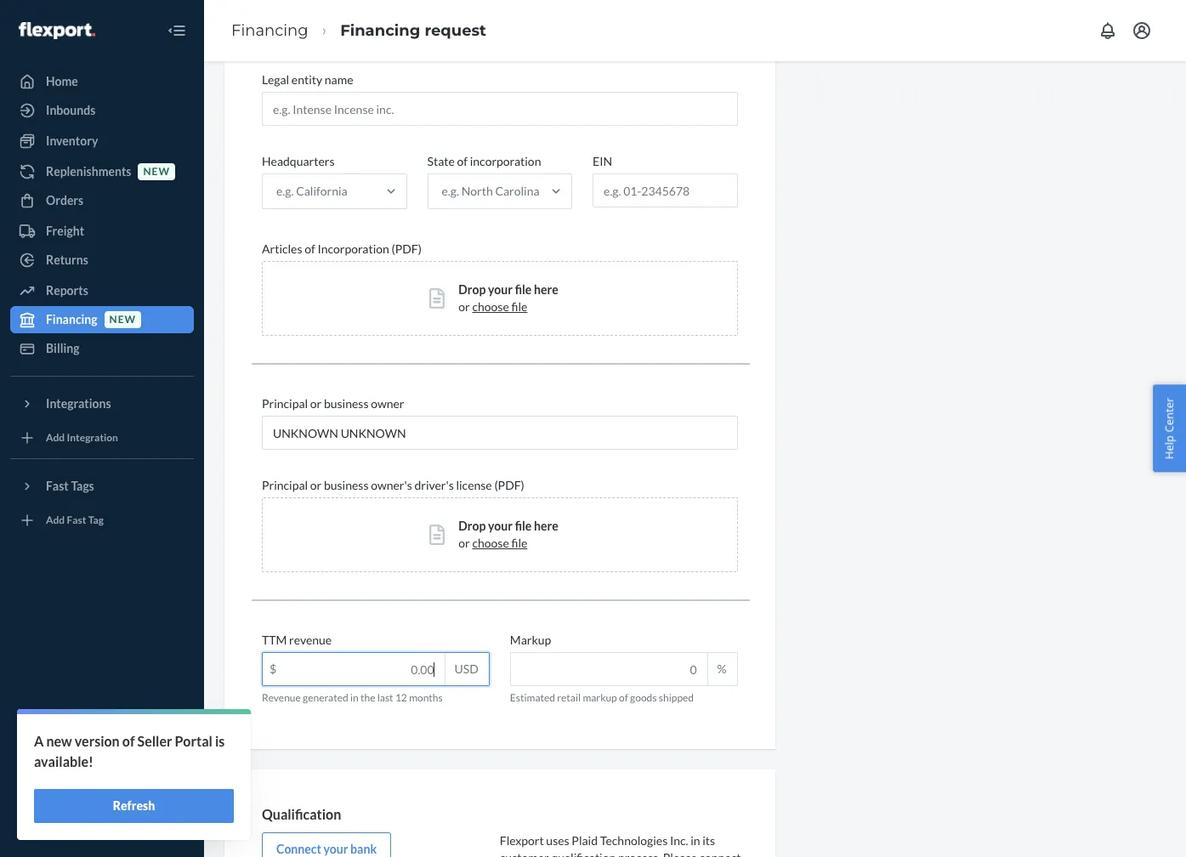 Task type: vqa. For each thing, say whether or not it's contained in the screenshot.
30
no



Task type: describe. For each thing, give the bounding box(es) containing it.
billing link
[[10, 335, 194, 362]]

months
[[409, 692, 443, 704]]

revenue generated in the last 12 months
[[262, 692, 443, 704]]

support
[[84, 758, 126, 772]]

help center inside button
[[1162, 398, 1178, 460]]

e.g. california
[[276, 184, 348, 198]]

talk to support button
[[10, 752, 194, 779]]

give feedback
[[46, 816, 124, 830]]

articles of incorporation (pdf)
[[262, 242, 422, 256]]

here for principal or business owner's driver's license (pdf)
[[534, 519, 559, 533]]

refresh
[[113, 799, 155, 813]]

1 vertical spatial help
[[46, 787, 71, 801]]

generated
[[303, 692, 348, 704]]

Owner's full name field
[[262, 416, 738, 450]]

a
[[34, 733, 44, 749]]

your for principal or business owner's driver's license (pdf)
[[488, 519, 513, 533]]

request
[[425, 21, 487, 40]]

e.g. for e.g. north carolina
[[442, 184, 459, 198]]

headquarters
[[262, 154, 335, 169]]

owner's
[[371, 478, 412, 493]]

plaid
[[572, 834, 598, 848]]

please
[[663, 851, 697, 858]]

goods
[[630, 692, 657, 704]]

%
[[718, 662, 727, 676]]

state of incorporation
[[428, 154, 541, 169]]

entity
[[292, 72, 323, 87]]

freight
[[46, 224, 84, 238]]

fast tags button
[[10, 473, 194, 500]]

give
[[46, 816, 70, 830]]

legal entity name
[[262, 72, 354, 87]]

fast tags
[[46, 479, 94, 493]]

feedback
[[73, 816, 124, 830]]

of inside a new version of seller portal is available!
[[122, 733, 135, 749]]

license
[[456, 478, 492, 493]]

to
[[70, 758, 81, 772]]

bank
[[351, 842, 377, 857]]

tags
[[71, 479, 94, 493]]

0 horizontal spatial center
[[74, 787, 111, 801]]

inbounds link
[[10, 97, 194, 124]]

in inside flexport uses plaid technologies inc. in its customer qualification process. please connec
[[691, 834, 701, 848]]

owner
[[371, 397, 404, 411]]

customer
[[500, 851, 549, 858]]

technologies
[[600, 834, 668, 848]]

0 horizontal spatial in
[[350, 692, 359, 704]]

talk
[[46, 758, 68, 772]]

file alt image for owner's
[[430, 525, 445, 545]]

financing request
[[340, 21, 487, 40]]

principal for principal or business owner
[[262, 397, 308, 411]]

help inside button
[[1162, 436, 1178, 460]]

uses
[[546, 834, 570, 848]]

e.g. north carolina
[[442, 184, 540, 198]]

add fast tag
[[46, 514, 104, 527]]

open notifications image
[[1098, 20, 1119, 41]]

california
[[296, 184, 348, 198]]

principal or business owner's driver's license (pdf)
[[262, 478, 525, 493]]

drop for articles of incorporation (pdf)
[[459, 283, 486, 297]]

ttm revenue
[[262, 633, 332, 647]]

e.g. Intense Incense inc. field
[[262, 92, 738, 126]]

inventory link
[[10, 128, 194, 155]]

add for add integration
[[46, 432, 65, 444]]

process.
[[618, 851, 661, 858]]

incorporation
[[470, 154, 541, 169]]

portal
[[175, 733, 213, 749]]

tag
[[88, 514, 104, 527]]

qualification
[[262, 807, 341, 823]]

financing for financing request
[[340, 21, 421, 40]]

file alt image for (pdf)
[[430, 288, 445, 309]]

your for articles of incorporation (pdf)
[[488, 283, 513, 297]]

qualification
[[552, 851, 616, 858]]

new inside a new version of seller portal is available!
[[46, 733, 72, 749]]

billing
[[46, 341, 80, 356]]

principal for principal or business owner's driver's license (pdf)
[[262, 478, 308, 493]]

choose for principal or business owner's driver's license (pdf)
[[473, 536, 509, 550]]

settings
[[46, 729, 89, 744]]

add integration
[[46, 432, 118, 444]]

financing request link
[[340, 21, 487, 40]]

e.g. for e.g. california
[[276, 184, 294, 198]]

of right state
[[457, 154, 468, 169]]

integration
[[67, 432, 118, 444]]

give feedback button
[[10, 810, 194, 837]]

0 horizontal spatial financing
[[46, 312, 97, 327]]

0 vertical spatial (pdf)
[[392, 242, 422, 256]]



Task type: locate. For each thing, give the bounding box(es) containing it.
e.g. left north
[[442, 184, 459, 198]]

fast inside "link"
[[67, 514, 86, 527]]

breadcrumbs navigation
[[218, 6, 500, 56]]

a new version of seller portal is available!
[[34, 733, 225, 770]]

business
[[324, 397, 369, 411], [324, 478, 369, 493]]

e.g.
[[276, 184, 294, 198], [442, 184, 459, 198]]

business for owner
[[324, 397, 369, 411]]

or
[[459, 300, 470, 314], [310, 397, 322, 411], [310, 478, 322, 493], [459, 536, 470, 550]]

connect your bank button
[[262, 833, 391, 858]]

0 vertical spatial here
[[534, 283, 559, 297]]

of left goods
[[619, 692, 629, 704]]

1 here from the top
[[534, 283, 559, 297]]

add
[[46, 432, 65, 444], [46, 514, 65, 527]]

connect
[[276, 842, 321, 857]]

2 file alt image from the top
[[430, 525, 445, 545]]

usd
[[455, 662, 479, 676]]

2 choose from the top
[[473, 536, 509, 550]]

choose for articles of incorporation (pdf)
[[473, 300, 509, 314]]

articles
[[262, 242, 302, 256]]

2 vertical spatial your
[[324, 842, 348, 857]]

1 vertical spatial fast
[[67, 514, 86, 527]]

close navigation image
[[167, 20, 187, 41]]

here for articles of incorporation (pdf)
[[534, 283, 559, 297]]

2 here from the top
[[534, 519, 559, 533]]

financing up legal
[[231, 21, 308, 40]]

estimated retail markup of goods shipped
[[510, 692, 694, 704]]

1 vertical spatial here
[[534, 519, 559, 533]]

0 horizontal spatial help center
[[46, 787, 111, 801]]

2 horizontal spatial financing
[[340, 21, 421, 40]]

1 business from the top
[[324, 397, 369, 411]]

e.g. 01-2345678 text field
[[594, 174, 737, 207]]

here
[[534, 283, 559, 297], [534, 519, 559, 533]]

0 vertical spatial in
[[350, 692, 359, 704]]

ein
[[593, 154, 613, 169]]

last
[[378, 692, 394, 704]]

1 horizontal spatial help center
[[1162, 398, 1178, 460]]

1 horizontal spatial e.g.
[[442, 184, 459, 198]]

inventory
[[46, 134, 98, 148]]

estimated
[[510, 692, 555, 704]]

of left 'seller'
[[122, 733, 135, 749]]

1 vertical spatial add
[[46, 514, 65, 527]]

revenue
[[262, 692, 301, 704]]

version
[[75, 733, 120, 749]]

its
[[703, 834, 716, 848]]

1 vertical spatial business
[[324, 478, 369, 493]]

2 add from the top
[[46, 514, 65, 527]]

of right articles
[[305, 242, 315, 256]]

center inside button
[[1162, 398, 1178, 433]]

0 vertical spatial file alt image
[[430, 288, 445, 309]]

returns
[[46, 253, 88, 267]]

shipped
[[659, 692, 694, 704]]

principal
[[262, 397, 308, 411], [262, 478, 308, 493]]

your
[[488, 283, 513, 297], [488, 519, 513, 533], [324, 842, 348, 857]]

north
[[462, 184, 493, 198]]

e.g. down headquarters
[[276, 184, 294, 198]]

orders link
[[10, 187, 194, 214]]

principal or business owner
[[262, 397, 404, 411]]

2 drop from the top
[[459, 519, 486, 533]]

add left integration on the left of page
[[46, 432, 65, 444]]

add fast tag link
[[10, 507, 194, 534]]

new for financing
[[109, 313, 136, 326]]

integrations button
[[10, 390, 194, 418]]

0 vertical spatial choose
[[473, 300, 509, 314]]

is
[[215, 733, 225, 749]]

your inside button
[[324, 842, 348, 857]]

1 file alt image from the top
[[430, 288, 445, 309]]

center
[[1162, 398, 1178, 433], [74, 787, 111, 801]]

add inside "link"
[[46, 514, 65, 527]]

drop your file here or choose file for principal or business owner's driver's license (pdf)
[[459, 519, 559, 550]]

ttm
[[262, 633, 287, 647]]

1 horizontal spatial (pdf)
[[495, 478, 525, 493]]

0 vertical spatial drop your file here or choose file
[[459, 283, 559, 314]]

markup
[[510, 633, 552, 647]]

settings link
[[10, 723, 194, 750]]

new down reports link
[[109, 313, 136, 326]]

0 vertical spatial principal
[[262, 397, 308, 411]]

driver's
[[415, 478, 454, 493]]

0 vertical spatial fast
[[46, 479, 69, 493]]

2 drop your file here or choose file from the top
[[459, 519, 559, 550]]

1 drop from the top
[[459, 283, 486, 297]]

2 horizontal spatial new
[[143, 165, 170, 178]]

1 vertical spatial principal
[[262, 478, 308, 493]]

add down fast tags
[[46, 514, 65, 527]]

0 vertical spatial new
[[143, 165, 170, 178]]

1 horizontal spatial in
[[691, 834, 701, 848]]

drop your file here or choose file for articles of incorporation (pdf)
[[459, 283, 559, 314]]

financing up the name
[[340, 21, 421, 40]]

flexport logo image
[[19, 22, 95, 39]]

1 drop your file here or choose file from the top
[[459, 283, 559, 314]]

1 add from the top
[[46, 432, 65, 444]]

financing down reports
[[46, 312, 97, 327]]

home link
[[10, 68, 194, 95]]

connect your bank
[[276, 842, 377, 857]]

replenishments
[[46, 164, 131, 179]]

12
[[396, 692, 407, 704]]

business left owner's
[[324, 478, 369, 493]]

inc.
[[670, 834, 689, 848]]

business left owner
[[324, 397, 369, 411]]

financing link
[[231, 21, 308, 40]]

0 text field
[[511, 653, 707, 686]]

1 vertical spatial drop your file here or choose file
[[459, 519, 559, 550]]

in
[[350, 692, 359, 704], [691, 834, 701, 848]]

$
[[270, 662, 277, 676]]

name
[[325, 72, 354, 87]]

2 principal from the top
[[262, 478, 308, 493]]

1 vertical spatial your
[[488, 519, 513, 533]]

0.00 text field
[[263, 653, 445, 686]]

0 vertical spatial help
[[1162, 436, 1178, 460]]

flexport uses plaid technologies inc. in its customer qualification process. please connec
[[500, 834, 743, 858]]

carolina
[[495, 184, 540, 198]]

choose
[[473, 300, 509, 314], [473, 536, 509, 550]]

1 vertical spatial file alt image
[[430, 525, 445, 545]]

freight link
[[10, 218, 194, 245]]

in left the
[[350, 692, 359, 704]]

state
[[428, 154, 455, 169]]

(pdf) right license on the bottom left
[[495, 478, 525, 493]]

1 horizontal spatial financing
[[231, 21, 308, 40]]

(pdf) right incorporation
[[392, 242, 422, 256]]

1 principal from the top
[[262, 397, 308, 411]]

2 vertical spatial new
[[46, 733, 72, 749]]

1 vertical spatial choose
[[473, 536, 509, 550]]

available!
[[34, 754, 93, 770]]

flexport
[[500, 834, 544, 848]]

orders
[[46, 193, 84, 208]]

0 horizontal spatial (pdf)
[[392, 242, 422, 256]]

integrations
[[46, 396, 111, 411]]

reports
[[46, 283, 88, 298]]

returns link
[[10, 247, 194, 274]]

talk to support
[[46, 758, 126, 772]]

new right the 'a'
[[46, 733, 72, 749]]

incorporation
[[318, 242, 389, 256]]

0 horizontal spatial e.g.
[[276, 184, 294, 198]]

0 vertical spatial center
[[1162, 398, 1178, 433]]

reports link
[[10, 277, 194, 305]]

1 choose from the top
[[473, 300, 509, 314]]

new
[[143, 165, 170, 178], [109, 313, 136, 326], [46, 733, 72, 749]]

new up orders link
[[143, 165, 170, 178]]

1 e.g. from the left
[[276, 184, 294, 198]]

0 vertical spatial business
[[324, 397, 369, 411]]

markup
[[583, 692, 617, 704]]

help center link
[[10, 781, 194, 808]]

0 horizontal spatial new
[[46, 733, 72, 749]]

revenue
[[289, 633, 332, 647]]

fast inside dropdown button
[[46, 479, 69, 493]]

help center button
[[1154, 385, 1187, 472]]

0 vertical spatial help center
[[1162, 398, 1178, 460]]

1 horizontal spatial center
[[1162, 398, 1178, 433]]

1 horizontal spatial new
[[109, 313, 136, 326]]

legal
[[262, 72, 289, 87]]

business for owner's
[[324, 478, 369, 493]]

add integration link
[[10, 425, 194, 452]]

file alt image
[[430, 288, 445, 309], [430, 525, 445, 545]]

1 vertical spatial center
[[74, 787, 111, 801]]

fast left the tags
[[46, 479, 69, 493]]

1 horizontal spatial help
[[1162, 436, 1178, 460]]

2 e.g. from the left
[[442, 184, 459, 198]]

0 vertical spatial add
[[46, 432, 65, 444]]

0 vertical spatial drop
[[459, 283, 486, 297]]

new for replenishments
[[143, 165, 170, 178]]

2 business from the top
[[324, 478, 369, 493]]

drop your file here or choose file
[[459, 283, 559, 314], [459, 519, 559, 550]]

open account menu image
[[1132, 20, 1153, 41]]

fast left tag
[[67, 514, 86, 527]]

1 vertical spatial (pdf)
[[495, 478, 525, 493]]

0 vertical spatial your
[[488, 283, 513, 297]]

1 vertical spatial in
[[691, 834, 701, 848]]

0 horizontal spatial help
[[46, 787, 71, 801]]

in left its
[[691, 834, 701, 848]]

drop for principal or business owner's driver's license (pdf)
[[459, 519, 486, 533]]

financing for financing link
[[231, 21, 308, 40]]

home
[[46, 74, 78, 88]]

1 vertical spatial new
[[109, 313, 136, 326]]

1 vertical spatial help center
[[46, 787, 111, 801]]

help center
[[1162, 398, 1178, 460], [46, 787, 111, 801]]

the
[[361, 692, 376, 704]]

add for add fast tag
[[46, 514, 65, 527]]

seller
[[137, 733, 172, 749]]

retail
[[557, 692, 581, 704]]

1 vertical spatial drop
[[459, 519, 486, 533]]



